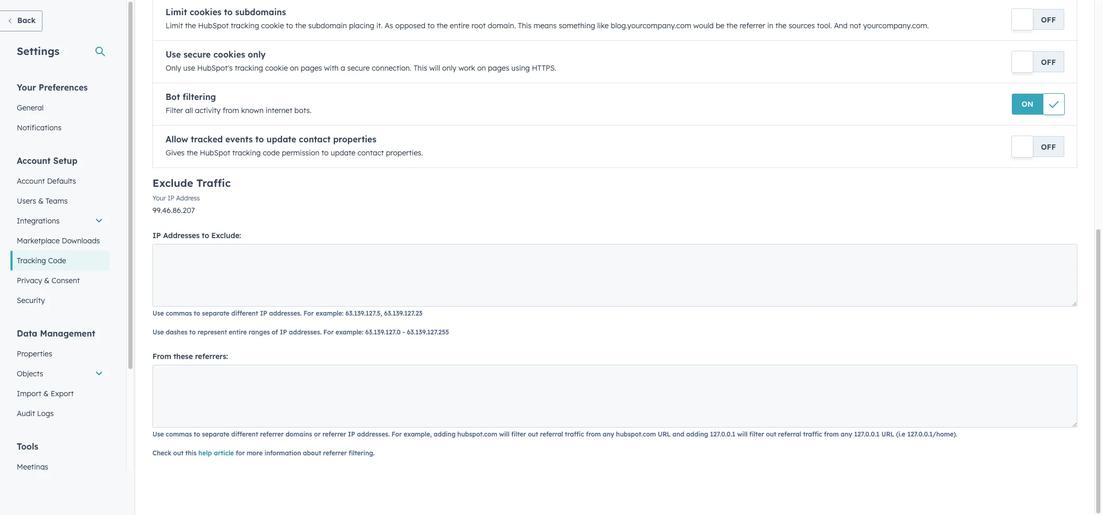 Task type: vqa. For each thing, say whether or not it's contained in the screenshot.
calendar
no



Task type: locate. For each thing, give the bounding box(es) containing it.
1 horizontal spatial will
[[499, 431, 510, 439]]

2 off from the top
[[1041, 58, 1056, 67]]

hubspot inside "limit cookies to subdomains limit the hubspot tracking cookie to the subdomain placing it. as opposed to the entire root domain. this means something like blog.yourcompany.com would be the referrer in the sources tool. and not yourcompany.com."
[[198, 21, 229, 30]]

ip
[[168, 194, 174, 202], [153, 231, 161, 241], [260, 310, 267, 318], [280, 329, 287, 337], [348, 431, 355, 439]]

0 horizontal spatial will
[[429, 63, 440, 73]]

pages left using
[[488, 63, 509, 73]]

separate up represent
[[202, 310, 230, 318]]

2 vertical spatial &
[[43, 389, 49, 399]]

2 vertical spatial for
[[392, 431, 402, 439]]

1 vertical spatial cookies
[[213, 49, 245, 60]]

your preferences element
[[10, 82, 110, 138]]

on
[[290, 63, 299, 73], [477, 63, 486, 73]]

commas up the this
[[166, 431, 192, 439]]

0 vertical spatial cookies
[[190, 7, 222, 17]]

out
[[528, 431, 538, 439], [766, 431, 776, 439], [173, 450, 184, 458]]

1 vertical spatial hubspot
[[200, 148, 230, 158]]

referrer up check out this help article for more information about referrer filtering.
[[260, 431, 284, 439]]

1 horizontal spatial url
[[882, 431, 894, 439]]

1 horizontal spatial only
[[442, 63, 457, 73]]

ip inside exclude traffic your ip address 99.46.86.207
[[168, 194, 174, 202]]

cookies
[[190, 7, 222, 17], [213, 49, 245, 60]]

0 horizontal spatial adding
[[434, 431, 456, 439]]

tracking down events
[[232, 148, 261, 158]]

on left with
[[290, 63, 299, 73]]

like
[[597, 21, 609, 30]]

0 vertical spatial off
[[1041, 15, 1056, 25]]

marketplace
[[17, 236, 60, 246]]

example:
[[316, 310, 344, 318], [336, 329, 363, 337]]

0 horizontal spatial referral
[[540, 431, 563, 439]]

0 horizontal spatial filter
[[511, 431, 526, 439]]

1 horizontal spatial hubspot.com
[[616, 431, 656, 439]]

addresses. down use commas to separate different ip addresses. for example: 63.139.127.5, 63.139.127.23
[[289, 329, 322, 337]]

management
[[40, 329, 95, 339]]

1 traffic from the left
[[565, 431, 584, 439]]

account up the account defaults
[[17, 156, 51, 166]]

placing
[[349, 21, 374, 30]]

addresses. up of
[[269, 310, 302, 318]]

only left work
[[442, 63, 457, 73]]

tracking right hubspot's
[[235, 63, 263, 73]]

1 horizontal spatial adding
[[686, 431, 708, 439]]

commas for these
[[166, 431, 192, 439]]

contact
[[299, 134, 331, 145], [358, 148, 384, 158]]

0 horizontal spatial hubspot.com
[[457, 431, 497, 439]]

1 horizontal spatial secure
[[347, 63, 370, 73]]

exclude traffic your ip address 99.46.86.207
[[153, 177, 231, 215]]

use up the check
[[153, 431, 164, 439]]

of
[[272, 329, 278, 337]]

with
[[324, 63, 339, 73]]

2 different from the top
[[231, 431, 258, 439]]

1 vertical spatial limit
[[166, 21, 183, 30]]

1 different from the top
[[231, 310, 258, 318]]

use for use commas to separate different ip addresses. for example: 63.139.127.5, 63.139.127.23
[[153, 310, 164, 318]]

1 hubspot.com from the left
[[457, 431, 497, 439]]

only
[[166, 63, 181, 73]]

for up "use dashes to represent entire ranges of ip addresses. for example: 63.139.127.0 - 63.139.127.255"
[[304, 310, 314, 318]]

separate
[[202, 310, 230, 318], [202, 431, 230, 439]]

represent
[[198, 329, 227, 337]]

integrations
[[17, 216, 60, 226]]

0 vertical spatial commas
[[166, 310, 192, 318]]

as
[[385, 21, 393, 30]]

2 account from the top
[[17, 177, 45, 186]]

entire left root
[[450, 21, 470, 30]]

0 vertical spatial addresses.
[[269, 310, 302, 318]]

ip right of
[[280, 329, 287, 337]]

& left the export
[[43, 389, 49, 399]]

this left means
[[518, 21, 532, 30]]

url
[[658, 431, 671, 439], [882, 431, 894, 439]]

the left the subdomain
[[295, 21, 306, 30]]

0 vertical spatial only
[[248, 49, 266, 60]]

127.0.0.1/home).
[[908, 431, 958, 439]]

your up 99.46.86.207
[[153, 194, 166, 202]]

1 account from the top
[[17, 156, 51, 166]]

cookie inside "limit cookies to subdomains limit the hubspot tracking cookie to the subdomain placing it. as opposed to the entire root domain. this means something like blog.yourcompany.com would be the referrer in the sources tool. and not yourcompany.com."
[[261, 21, 284, 30]]

0 horizontal spatial url
[[658, 431, 671, 439]]

bot filtering filter all activity from known internet bots.
[[166, 92, 312, 115]]

0 vertical spatial entire
[[450, 21, 470, 30]]

1 horizontal spatial filter
[[750, 431, 764, 439]]

127.0.0.1 right the and
[[710, 431, 736, 439]]

permission
[[282, 148, 320, 158]]

1 vertical spatial update
[[331, 148, 356, 158]]

general link
[[10, 98, 110, 118]]

tracking for subdomains
[[231, 21, 259, 30]]

0 vertical spatial &
[[38, 197, 43, 206]]

cookie down subdomains at the left top of the page
[[261, 21, 284, 30]]

code
[[263, 148, 280, 158]]

users & teams
[[17, 197, 68, 206]]

63.139.127.23
[[384, 310, 423, 318]]

entire
[[450, 21, 470, 30], [229, 329, 247, 337]]

example: down 63.139.127.5,
[[336, 329, 363, 337]]

hubspot down tracked
[[200, 148, 230, 158]]

meetings link
[[10, 458, 110, 478]]

to
[[224, 7, 233, 17], [286, 21, 293, 30], [428, 21, 435, 30], [255, 134, 264, 145], [322, 148, 329, 158], [202, 231, 209, 241], [194, 310, 200, 318], [189, 329, 196, 337], [194, 431, 200, 439]]

1 separate from the top
[[202, 310, 230, 318]]

& right users
[[38, 197, 43, 206]]

will inside use secure cookies only only use hubspot's tracking cookie on pages with a secure connection. this will only work on pages using https.
[[429, 63, 440, 73]]

to up the this
[[194, 431, 200, 439]]

tracking inside the allow tracked events to update contact properties gives the hubspot tracking code permission to update contact properties.
[[232, 148, 261, 158]]

tools element
[[10, 441, 110, 516]]

1 vertical spatial this
[[414, 63, 427, 73]]

pages left with
[[301, 63, 322, 73]]

the right gives
[[187, 148, 198, 158]]

1 horizontal spatial update
[[331, 148, 356, 158]]

2 vertical spatial addresses.
[[357, 431, 390, 439]]

contact up the "permission"
[[299, 134, 331, 145]]

properties.
[[386, 148, 423, 158]]

1 vertical spatial only
[[442, 63, 457, 73]]

filtering.
[[349, 450, 375, 458]]

use up only on the left top
[[166, 49, 181, 60]]

separate up help article link
[[202, 431, 230, 439]]

tracking for only
[[235, 63, 263, 73]]

url left the and
[[658, 431, 671, 439]]

1 horizontal spatial any
[[841, 431, 852, 439]]

1 horizontal spatial 127.0.0.1
[[854, 431, 880, 439]]

to up represent
[[194, 310, 200, 318]]

0 vertical spatial limit
[[166, 7, 187, 17]]

your up the general
[[17, 82, 36, 93]]

use dashes to represent entire ranges of ip addresses. for example: 63.139.127.0 - 63.139.127.255
[[153, 329, 449, 337]]

1 commas from the top
[[166, 310, 192, 318]]

different up ranges
[[231, 310, 258, 318]]

1 vertical spatial tracking
[[235, 63, 263, 73]]

users & teams link
[[10, 191, 110, 211]]

url left (i.e
[[882, 431, 894, 439]]

2 referral from the left
[[778, 431, 801, 439]]

1 horizontal spatial for
[[323, 329, 334, 337]]

1 horizontal spatial your
[[153, 194, 166, 202]]

tracking down subdomains at the left top of the page
[[231, 21, 259, 30]]

ip up 99.46.86.207
[[168, 194, 174, 202]]

ip left addresses
[[153, 231, 161, 241]]

the inside the allow tracked events to update contact properties gives the hubspot tracking code permission to update contact properties.
[[187, 148, 198, 158]]

adding right the and
[[686, 431, 708, 439]]

for left example,
[[392, 431, 402, 439]]

adding right example,
[[434, 431, 456, 439]]

0 vertical spatial account
[[17, 156, 51, 166]]

account up users
[[17, 177, 45, 186]]

traffic
[[196, 177, 231, 190]]

referrer left the in
[[740, 21, 765, 30]]

filter
[[511, 431, 526, 439], [750, 431, 764, 439]]

1 filter from the left
[[511, 431, 526, 439]]

tracking inside use secure cookies only only use hubspot's tracking cookie on pages with a secure connection. this will only work on pages using https.
[[235, 63, 263, 73]]

internet
[[266, 106, 292, 115]]

this inside "limit cookies to subdomains limit the hubspot tracking cookie to the subdomain placing it. as opposed to the entire root domain. this means something like blog.yourcompany.com would be the referrer in the sources tool. and not yourcompany.com."
[[518, 21, 532, 30]]

1 horizontal spatial from
[[586, 431, 601, 439]]

ip up ranges
[[260, 310, 267, 318]]

secure up the "use" on the top left
[[184, 49, 211, 60]]

1 vertical spatial &
[[44, 276, 49, 286]]

contact down properties
[[358, 148, 384, 158]]

properties
[[333, 134, 377, 145]]

0 vertical spatial for
[[304, 310, 314, 318]]

any
[[603, 431, 614, 439], [841, 431, 852, 439]]

entire left ranges
[[229, 329, 247, 337]]

IP Addresses to Exclude: text field
[[153, 244, 1078, 307]]

account for account setup
[[17, 156, 51, 166]]

0 horizontal spatial from
[[223, 106, 239, 115]]

2 vertical spatial tracking
[[232, 148, 261, 158]]

0 vertical spatial hubspot
[[198, 21, 229, 30]]

tracking inside "limit cookies to subdomains limit the hubspot tracking cookie to the subdomain placing it. as opposed to the entire root domain. this means something like blog.yourcompany.com would be the referrer in the sources tool. and not yourcompany.com."
[[231, 21, 259, 30]]

0 horizontal spatial for
[[304, 310, 314, 318]]

account
[[17, 156, 51, 166], [17, 177, 45, 186]]

127.0.0.1 left (i.e
[[854, 431, 880, 439]]

& for export
[[43, 389, 49, 399]]

secure right a
[[347, 63, 370, 73]]

0 horizontal spatial your
[[17, 82, 36, 93]]

using
[[511, 63, 530, 73]]

0 vertical spatial different
[[231, 310, 258, 318]]

cookie up internet
[[265, 63, 288, 73]]

on
[[1022, 100, 1034, 109]]

1 vertical spatial account
[[17, 177, 45, 186]]

1 vertical spatial addresses.
[[289, 329, 322, 337]]

3 off from the top
[[1041, 143, 1056, 152]]

back link
[[0, 10, 42, 31]]

cookies inside use secure cookies only only use hubspot's tracking cookie on pages with a secure connection. this will only work on pages using https.
[[213, 49, 245, 60]]

this right connection.
[[414, 63, 427, 73]]

security
[[17, 296, 45, 306]]

referrer
[[740, 21, 765, 30], [260, 431, 284, 439], [322, 431, 346, 439], [323, 450, 347, 458]]

for down use commas to separate different ip addresses. for example: 63.139.127.5, 63.139.127.23
[[323, 329, 334, 337]]

1 vertical spatial off
[[1041, 58, 1056, 67]]

0 vertical spatial separate
[[202, 310, 230, 318]]

1 vertical spatial different
[[231, 431, 258, 439]]

1 vertical spatial for
[[323, 329, 334, 337]]

example: left 63.139.127.5,
[[316, 310, 344, 318]]

use
[[166, 49, 181, 60], [153, 310, 164, 318], [153, 329, 164, 337], [153, 431, 164, 439]]

to up code
[[255, 134, 264, 145]]

2 pages from the left
[[488, 63, 509, 73]]

privacy
[[17, 276, 42, 286]]

0 horizontal spatial 127.0.0.1
[[710, 431, 736, 439]]

addresses. up filtering.
[[357, 431, 390, 439]]

commas
[[166, 310, 192, 318], [166, 431, 192, 439]]

marketplace downloads
[[17, 236, 100, 246]]

hubspot up hubspot's
[[198, 21, 229, 30]]

2 horizontal spatial out
[[766, 431, 776, 439]]

to right 'opposed'
[[428, 21, 435, 30]]

the right 'opposed'
[[437, 21, 448, 30]]

0 horizontal spatial this
[[414, 63, 427, 73]]

use for use dashes to represent entire ranges of ip addresses. for example: 63.139.127.0 - 63.139.127.255
[[153, 329, 164, 337]]

1 vertical spatial commas
[[166, 431, 192, 439]]

use inside use secure cookies only only use hubspot's tracking cookie on pages with a secure connection. this will only work on pages using https.
[[166, 49, 181, 60]]

import & export
[[17, 389, 74, 399]]

update down properties
[[331, 148, 356, 158]]

0 horizontal spatial any
[[603, 431, 614, 439]]

0 horizontal spatial secure
[[184, 49, 211, 60]]

cookies inside "limit cookies to subdomains limit the hubspot tracking cookie to the subdomain placing it. as opposed to the entire root domain. this means something like blog.yourcompany.com would be the referrer in the sources tool. and not yourcompany.com."
[[190, 7, 222, 17]]

0 horizontal spatial entire
[[229, 329, 247, 337]]

referrer inside "limit cookies to subdomains limit the hubspot tracking cookie to the subdomain placing it. as opposed to the entire root domain. this means something like blog.yourcompany.com would be the referrer in the sources tool. and not yourcompany.com."
[[740, 21, 765, 30]]

addresses.
[[269, 310, 302, 318], [289, 329, 322, 337], [357, 431, 390, 439]]

2 vertical spatial off
[[1041, 143, 1056, 152]]

2 commas from the top
[[166, 431, 192, 439]]

filter
[[166, 106, 183, 115]]

0 horizontal spatial pages
[[301, 63, 322, 73]]

2 on from the left
[[477, 63, 486, 73]]

on right work
[[477, 63, 486, 73]]

1 horizontal spatial traffic
[[803, 431, 822, 439]]

hubspot's
[[197, 63, 233, 73]]

cookie
[[261, 21, 284, 30], [265, 63, 288, 73]]

different up for in the bottom left of the page
[[231, 431, 258, 439]]

0 vertical spatial update
[[267, 134, 296, 145]]

off
[[1041, 15, 1056, 25], [1041, 58, 1056, 67], [1041, 143, 1056, 152]]

this
[[518, 21, 532, 30], [414, 63, 427, 73]]

0 vertical spatial cookie
[[261, 21, 284, 30]]

different for ip addresses to exclude:
[[231, 310, 258, 318]]

1 127.0.0.1 from the left
[[710, 431, 736, 439]]

preferences
[[39, 82, 88, 93]]

2 127.0.0.1 from the left
[[854, 431, 880, 439]]

cookie for only
[[265, 63, 288, 73]]

to right the "permission"
[[322, 148, 329, 158]]

0 horizontal spatial traffic
[[565, 431, 584, 439]]

use up from
[[153, 310, 164, 318]]

referrer right 'about'
[[323, 450, 347, 458]]

0 horizontal spatial on
[[290, 63, 299, 73]]

1 vertical spatial cookie
[[265, 63, 288, 73]]

1 horizontal spatial on
[[477, 63, 486, 73]]

1 horizontal spatial entire
[[450, 21, 470, 30]]

0 horizontal spatial contact
[[299, 134, 331, 145]]

update up code
[[267, 134, 296, 145]]

1 vertical spatial separate
[[202, 431, 230, 439]]

the right the in
[[776, 21, 787, 30]]

1 vertical spatial your
[[153, 194, 166, 202]]

exclude
[[153, 177, 193, 190]]

0 vertical spatial tracking
[[231, 21, 259, 30]]

1 horizontal spatial pages
[[488, 63, 509, 73]]

connection.
[[372, 63, 412, 73]]

only
[[248, 49, 266, 60], [442, 63, 457, 73]]

2 separate from the top
[[202, 431, 230, 439]]

& inside data management element
[[43, 389, 49, 399]]

cookie inside use secure cookies only only use hubspot's tracking cookie on pages with a secure connection. this will only work on pages using https.
[[265, 63, 288, 73]]

for
[[236, 450, 245, 458]]

& right privacy
[[44, 276, 49, 286]]

teams
[[46, 197, 68, 206]]

1 vertical spatial contact
[[358, 148, 384, 158]]

limit cookies to subdomains limit the hubspot tracking cookie to the subdomain placing it. as opposed to the entire root domain. this means something like blog.yourcompany.com would be the referrer in the sources tool. and not yourcompany.com.
[[166, 7, 929, 30]]

from
[[223, 106, 239, 115], [586, 431, 601, 439], [824, 431, 839, 439]]

commas up dashes
[[166, 310, 192, 318]]

only down subdomains at the left top of the page
[[248, 49, 266, 60]]

1 limit from the top
[[166, 7, 187, 17]]

tracking
[[231, 21, 259, 30], [235, 63, 263, 73], [232, 148, 261, 158]]

0 vertical spatial this
[[518, 21, 532, 30]]

2 horizontal spatial for
[[392, 431, 402, 439]]

1 horizontal spatial referral
[[778, 431, 801, 439]]

1 off from the top
[[1041, 15, 1056, 25]]

use left dashes
[[153, 329, 164, 337]]

and
[[673, 431, 685, 439]]

1 horizontal spatial this
[[518, 21, 532, 30]]

2 any from the left
[[841, 431, 852, 439]]

yourcompany.com.
[[863, 21, 929, 30]]

0 horizontal spatial update
[[267, 134, 296, 145]]



Task type: describe. For each thing, give the bounding box(es) containing it.
0 horizontal spatial only
[[248, 49, 266, 60]]

help
[[198, 450, 212, 458]]

1 any from the left
[[603, 431, 614, 439]]

tracking code link
[[10, 251, 110, 271]]

commas for addresses
[[166, 310, 192, 318]]

1 pages from the left
[[301, 63, 322, 73]]

settings
[[17, 45, 60, 58]]

allow
[[166, 134, 188, 145]]

be
[[716, 21, 725, 30]]

use
[[183, 63, 195, 73]]

99.46.86.207
[[153, 206, 195, 215]]

to left exclude:
[[202, 231, 209, 241]]

marketplace downloads link
[[10, 231, 110, 251]]

known
[[241, 106, 264, 115]]

1 referral from the left
[[540, 431, 563, 439]]

would
[[693, 21, 714, 30]]

meetings
[[17, 463, 48, 472]]

back
[[17, 16, 36, 25]]

from inside bot filtering filter all activity from known internet bots.
[[223, 106, 239, 115]]

1 horizontal spatial out
[[528, 431, 538, 439]]

2 horizontal spatial from
[[824, 431, 839, 439]]

address
[[176, 194, 200, 202]]

audit logs link
[[10, 404, 110, 424]]

defaults
[[47, 177, 76, 186]]

2 horizontal spatial will
[[737, 431, 748, 439]]

63.139.127.5,
[[345, 310, 382, 318]]

article
[[214, 450, 234, 458]]

check out this help article for more information about referrer filtering.
[[153, 450, 375, 458]]

information
[[265, 450, 301, 458]]

account defaults
[[17, 177, 76, 186]]

this
[[185, 450, 197, 458]]

subdomain
[[308, 21, 347, 30]]

hubspot inside the allow tracked events to update contact properties gives the hubspot tracking code permission to update contact properties.
[[200, 148, 230, 158]]

referrers:
[[195, 352, 228, 362]]

privacy & consent link
[[10, 271, 110, 291]]

properties link
[[10, 344, 110, 364]]

account setup
[[17, 156, 77, 166]]

ip up filtering.
[[348, 431, 355, 439]]

0 vertical spatial example:
[[316, 310, 344, 318]]

about
[[303, 450, 321, 458]]

0 vertical spatial secure
[[184, 49, 211, 60]]

entire inside "limit cookies to subdomains limit the hubspot tracking cookie to the subdomain placing it. as opposed to the entire root domain. this means something like blog.yourcompany.com would be the referrer in the sources tool. and not yourcompany.com."
[[450, 21, 470, 30]]

your inside exclude traffic your ip address 99.46.86.207
[[153, 194, 166, 202]]

check
[[153, 450, 171, 458]]

& for teams
[[38, 197, 43, 206]]

gives
[[166, 148, 185, 158]]

From these referrers: text field
[[153, 365, 1078, 428]]

not
[[850, 21, 861, 30]]

account defaults link
[[10, 171, 110, 191]]

notifications
[[17, 123, 62, 133]]

to down subdomains at the left top of the page
[[286, 21, 293, 30]]

consent
[[52, 276, 80, 286]]

means
[[534, 21, 557, 30]]

1 vertical spatial example:
[[336, 329, 363, 337]]

code
[[48, 256, 66, 266]]

to right dashes
[[189, 329, 196, 337]]

something
[[559, 21, 595, 30]]

data management element
[[10, 328, 110, 424]]

from
[[153, 352, 171, 362]]

account for account defaults
[[17, 177, 45, 186]]

2 url from the left
[[882, 431, 894, 439]]

2 adding from the left
[[686, 431, 708, 439]]

1 adding from the left
[[434, 431, 456, 439]]

cookie for subdomains
[[261, 21, 284, 30]]

from these referrers:
[[153, 352, 228, 362]]

2 hubspot.com from the left
[[616, 431, 656, 439]]

export
[[51, 389, 74, 399]]

account setup element
[[10, 155, 110, 311]]

1 horizontal spatial contact
[[358, 148, 384, 158]]

off for allow tracked events to update contact properties
[[1041, 143, 1056, 152]]

import & export link
[[10, 384, 110, 404]]

2 filter from the left
[[750, 431, 764, 439]]

separate for to
[[202, 310, 230, 318]]

events
[[225, 134, 253, 145]]

& for consent
[[44, 276, 49, 286]]

all
[[185, 106, 193, 115]]

subdomains
[[235, 7, 286, 17]]

logs
[[37, 409, 54, 419]]

bot
[[166, 92, 180, 102]]

bots.
[[294, 106, 312, 115]]

2 limit from the top
[[166, 21, 183, 30]]

integrations button
[[10, 211, 110, 231]]

2 traffic from the left
[[803, 431, 822, 439]]

1 vertical spatial entire
[[229, 329, 247, 337]]

to left subdomains at the left top of the page
[[224, 7, 233, 17]]

blog.yourcompany.com
[[611, 21, 691, 30]]

63.139.127.255
[[407, 329, 449, 337]]

activity
[[195, 106, 221, 115]]

referrer right 'or'
[[322, 431, 346, 439]]

a
[[341, 63, 345, 73]]

ip addresses to exclude:
[[153, 231, 241, 241]]

ranges
[[249, 329, 270, 337]]

addresses
[[163, 231, 200, 241]]

this inside use secure cookies only only use hubspot's tracking cookie on pages with a secure connection. this will only work on pages using https.
[[414, 63, 427, 73]]

domains
[[286, 431, 312, 439]]

allow tracked events to update contact properties gives the hubspot tracking code permission to update contact properties.
[[166, 134, 423, 158]]

tracking
[[17, 256, 46, 266]]

off for limit cookies to subdomains
[[1041, 15, 1056, 25]]

audit logs
[[17, 409, 54, 419]]

separate for referrers:
[[202, 431, 230, 439]]

domain.
[[488, 21, 516, 30]]

downloads
[[62, 236, 100, 246]]

data
[[17, 329, 37, 339]]

different for from these referrers:
[[231, 431, 258, 439]]

use for use secure cookies only only use hubspot's tracking cookie on pages with a secure connection. this will only work on pages using https.
[[166, 49, 181, 60]]

0 horizontal spatial out
[[173, 450, 184, 458]]

dashes
[[166, 329, 188, 337]]

these
[[173, 352, 193, 362]]

it.
[[376, 21, 383, 30]]

the right be
[[727, 21, 738, 30]]

and
[[834, 21, 848, 30]]

0 vertical spatial contact
[[299, 134, 331, 145]]

use for use commas to separate different referrer domains or referrer ip addresses. for example, adding hubspot.com will filter out referral traffic from any hubspot.com url and adding 127.0.0.1 will filter out referral traffic from any 127.0.0.1 url (i.e 127.0.0.1/home).
[[153, 431, 164, 439]]

use commas to separate different ip addresses. for example: 63.139.127.5, 63.139.127.23
[[153, 310, 423, 318]]

1 on from the left
[[290, 63, 299, 73]]

63.139.127.0
[[365, 329, 401, 337]]

import
[[17, 389, 41, 399]]

https.
[[532, 63, 556, 73]]

help article link
[[198, 450, 234, 458]]

1 vertical spatial secure
[[347, 63, 370, 73]]

0 vertical spatial your
[[17, 82, 36, 93]]

notifications link
[[10, 118, 110, 138]]

data management
[[17, 329, 95, 339]]

sources
[[789, 21, 815, 30]]

your preferences
[[17, 82, 88, 93]]

use secure cookies only only use hubspot's tracking cookie on pages with a secure connection. this will only work on pages using https.
[[166, 49, 556, 73]]

opposed
[[395, 21, 426, 30]]

properties
[[17, 350, 52, 359]]

in
[[767, 21, 774, 30]]

off for use secure cookies only
[[1041, 58, 1056, 67]]

the up the "use" on the top left
[[185, 21, 196, 30]]

1 url from the left
[[658, 431, 671, 439]]



